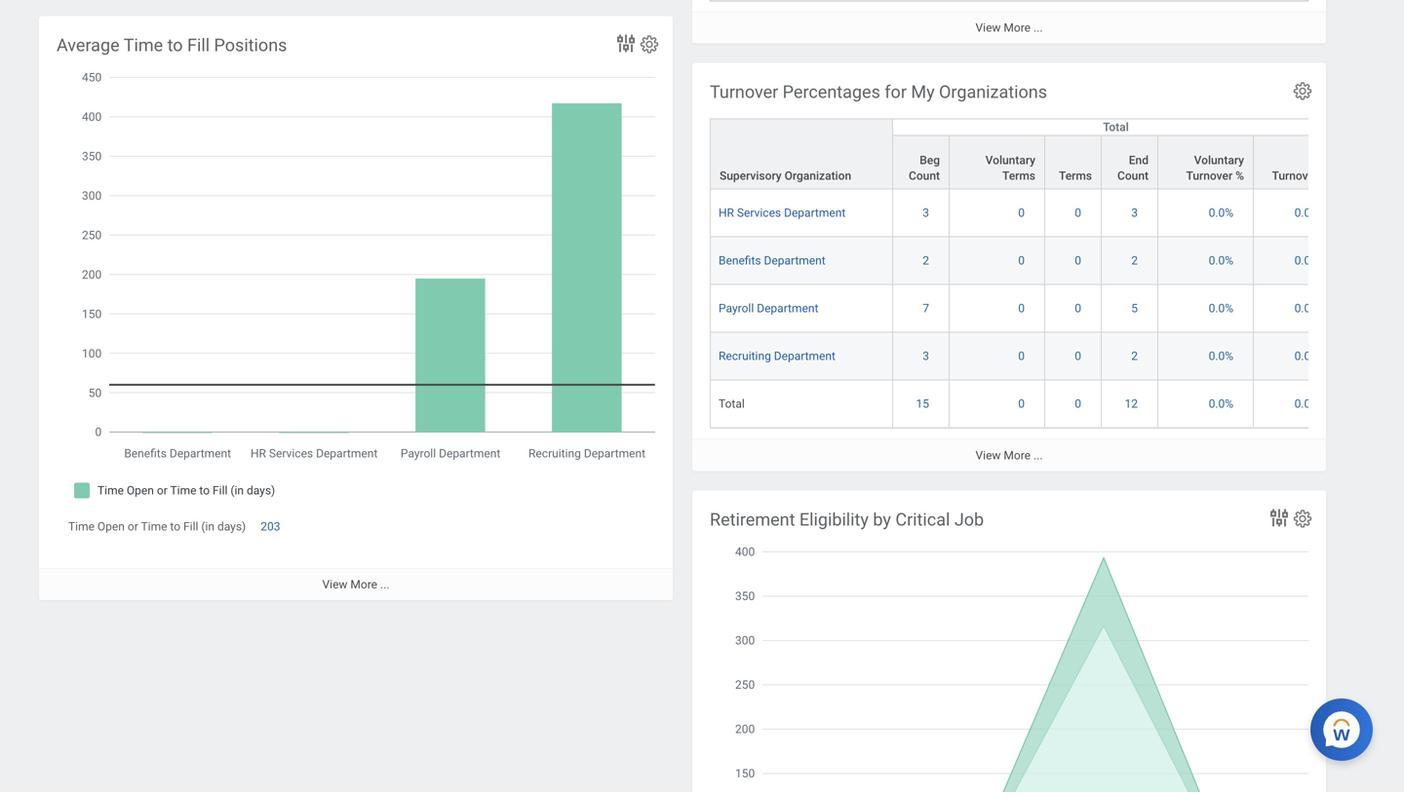 Task type: describe. For each thing, give the bounding box(es) containing it.
... inside global support organization health element
[[1034, 21, 1043, 35]]

by
[[873, 510, 891, 530]]

average time to fill positions
[[57, 35, 287, 56]]

terms column header
[[1045, 135, 1102, 207]]

2 button for 2
[[1131, 253, 1141, 269]]

retirement
[[710, 510, 795, 530]]

end count column header
[[1102, 135, 1158, 207]]

retirement eligibility by critical job
[[710, 510, 984, 530]]

end
[[1129, 154, 1149, 167]]

row containing payroll department
[[710, 285, 1340, 333]]

3 button for 2
[[923, 349, 932, 364]]

12 button
[[1125, 396, 1141, 412]]

end count button
[[1102, 136, 1157, 189]]

benefits department
[[719, 254, 826, 268]]

2 up 7 at the top right
[[923, 254, 929, 268]]

more inside global support organization health element
[[1004, 21, 1031, 35]]

configure and view chart data image for average time to fill positions
[[614, 32, 638, 55]]

3 button down "end count"
[[1131, 205, 1141, 221]]

payroll
[[719, 302, 754, 316]]

turnover % button
[[1254, 136, 1339, 189]]

department for benefits department
[[764, 254, 826, 268]]

supervisory organization
[[720, 169, 851, 183]]

more for positions
[[350, 578, 377, 592]]

beg count column header
[[893, 135, 950, 207]]

voluntary terms
[[985, 154, 1036, 183]]

voluntary terms button
[[950, 136, 1044, 189]]

(in
[[201, 520, 215, 534]]

turnover for turnover %
[[1272, 169, 1319, 183]]

terms button
[[1045, 136, 1101, 189]]

configure turnover percentages for my organizations image
[[1292, 80, 1313, 102]]

3 for 2
[[923, 350, 929, 363]]

voluntary terms column header
[[950, 135, 1045, 207]]

3 down "end count"
[[1131, 206, 1138, 220]]

configure average time to fill positions image
[[639, 34, 660, 55]]

hr services department
[[719, 206, 846, 220]]

view more ... inside global support organization health element
[[976, 21, 1043, 35]]

terms inside voluntary terms
[[1002, 169, 1036, 183]]

3 button for 3
[[923, 205, 932, 221]]

2 for 3
[[1131, 350, 1138, 363]]

critical
[[895, 510, 950, 530]]

turnover %
[[1272, 169, 1330, 183]]

total element
[[719, 394, 745, 411]]

department for recruiting department
[[774, 350, 836, 363]]

count for end
[[1117, 169, 1149, 183]]

203
[[261, 520, 280, 534]]

voluntary turnover % column header
[[1158, 135, 1254, 207]]

5 button
[[1131, 301, 1141, 317]]

voluntary turnover % button
[[1158, 136, 1253, 189]]

end count
[[1117, 154, 1149, 183]]

view inside global support organization health element
[[976, 21, 1001, 35]]

configure and view chart data image for retirement eligibility by critical job
[[1268, 507, 1291, 530]]

beg count button
[[893, 136, 949, 189]]

7 button
[[923, 301, 932, 317]]

voluntary for turnover
[[1194, 154, 1244, 167]]

benefits department link
[[719, 250, 826, 268]]

count for beg
[[909, 169, 940, 183]]

view more ... link for turnover percentages for my organizations
[[692, 439, 1326, 472]]

payroll department link
[[719, 298, 818, 316]]

203 button
[[261, 519, 283, 535]]

2 button up 7 at the top right
[[923, 253, 932, 269]]

turnover inside voluntary turnover %
[[1186, 169, 1233, 183]]

row containing beg count
[[710, 135, 1340, 207]]

my
[[911, 82, 935, 102]]

eligibility
[[799, 510, 869, 530]]

total button
[[893, 120, 1339, 135]]

view more ... for turnover percentages for my organizations
[[976, 449, 1043, 463]]

turnover percentages for my organizations element
[[692, 63, 1340, 472]]

2 button for 3
[[1131, 349, 1141, 364]]

view more ... for average time to fill positions
[[322, 578, 390, 592]]



Task type: vqa. For each thing, say whether or not it's contained in the screenshot.


Task type: locate. For each thing, give the bounding box(es) containing it.
hr services department link
[[719, 202, 846, 220]]

2 terms from the left
[[1059, 169, 1092, 183]]

time open or time to fill (in days)
[[68, 520, 246, 534]]

voluntary left turnover % popup button
[[1194, 154, 1244, 167]]

0 vertical spatial view more ... link
[[692, 11, 1326, 44]]

recruiting department link
[[719, 346, 836, 363]]

0 button
[[1018, 205, 1028, 221], [1075, 205, 1084, 221], [1018, 253, 1028, 269], [1075, 253, 1084, 269], [1018, 301, 1028, 317], [1075, 301, 1084, 317], [1018, 349, 1028, 364], [1075, 349, 1084, 364], [1018, 396, 1028, 412], [1075, 396, 1084, 412]]

% inside voluntary turnover %
[[1236, 169, 1244, 183]]

organization
[[785, 169, 851, 183]]

average time to fill positions element
[[39, 16, 673, 601]]

3 for 3
[[923, 206, 929, 220]]

1 vertical spatial ...
[[1034, 449, 1043, 463]]

0 vertical spatial ...
[[1034, 21, 1043, 35]]

for
[[885, 82, 907, 102]]

5 row from the top
[[710, 285, 1340, 333]]

6 row from the top
[[710, 333, 1340, 381]]

count down end
[[1117, 169, 1149, 183]]

configure and view chart data image inside retirement eligibility by critical job 'element'
[[1268, 507, 1291, 530]]

voluntary
[[985, 154, 1036, 167], [1194, 154, 1244, 167]]

configure retirement eligibility by critical job image
[[1292, 509, 1313, 530]]

3 row from the top
[[710, 190, 1340, 238]]

to left positions
[[167, 35, 183, 56]]

15
[[916, 397, 929, 411]]

1 vertical spatial total
[[719, 397, 745, 411]]

global support organization health element
[[692, 0, 1404, 66]]

turnover percentages for my organizations
[[710, 82, 1047, 102]]

0 horizontal spatial voluntary
[[985, 154, 1036, 167]]

0 vertical spatial configure and view chart data image
[[614, 32, 638, 55]]

1 vertical spatial to
[[170, 520, 180, 534]]

turnover for turnover percentages for my organizations
[[710, 82, 778, 102]]

0 horizontal spatial turnover
[[710, 82, 778, 102]]

...
[[1034, 21, 1043, 35], [1034, 449, 1043, 463], [380, 578, 390, 592]]

12
[[1125, 397, 1138, 411]]

view more ... link inside global support organization health element
[[692, 11, 1326, 44]]

2 button up 5
[[1131, 253, 1141, 269]]

turnover inside popup button
[[1272, 169, 1319, 183]]

0 horizontal spatial configure and view chart data image
[[614, 32, 638, 55]]

recruiting department
[[719, 350, 836, 363]]

0
[[1018, 206, 1025, 220], [1075, 206, 1081, 220], [1018, 254, 1025, 268], [1075, 254, 1081, 268], [1018, 302, 1025, 316], [1075, 302, 1081, 316], [1018, 350, 1025, 363], [1075, 350, 1081, 363], [1018, 397, 1025, 411], [1075, 397, 1081, 411]]

services
[[737, 206, 781, 220]]

2 % from the left
[[1321, 169, 1330, 183]]

3 button
[[923, 205, 932, 221], [1131, 205, 1141, 221], [923, 349, 932, 364]]

2 row from the top
[[710, 135, 1340, 207]]

voluntary turnover %
[[1186, 154, 1244, 183]]

1 vertical spatial view more ... link
[[692, 439, 1326, 472]]

supervisory organization column header
[[710, 119, 893, 191]]

2 vertical spatial view
[[322, 578, 348, 592]]

7
[[923, 302, 929, 316]]

3 down "7" button
[[923, 350, 929, 363]]

fill
[[187, 35, 210, 56], [183, 520, 198, 534]]

row containing benefits department
[[710, 238, 1340, 285]]

2 vertical spatial view more ...
[[322, 578, 390, 592]]

to left (in
[[170, 520, 180, 534]]

terms left end count column header
[[1059, 169, 1092, 183]]

1 row from the top
[[710, 119, 1340, 191]]

view for organizations
[[976, 449, 1001, 463]]

department
[[784, 206, 846, 220], [764, 254, 826, 268], [757, 302, 818, 316], [774, 350, 836, 363]]

view
[[976, 21, 1001, 35], [976, 449, 1001, 463], [322, 578, 348, 592]]

15 button
[[916, 396, 932, 412]]

total for first row from the bottom of the "turnover percentages for my organizations" element
[[719, 397, 745, 411]]

2 voluntary from the left
[[1194, 154, 1244, 167]]

1 count from the left
[[909, 169, 940, 183]]

configure and view chart data image
[[614, 32, 638, 55], [1268, 507, 1291, 530]]

2 button
[[923, 253, 932, 269], [1131, 253, 1141, 269], [1131, 349, 1141, 364]]

more for organizations
[[1004, 449, 1031, 463]]

turnover right voluntary turnover %
[[1272, 169, 1319, 183]]

2 count from the left
[[1117, 169, 1149, 183]]

open
[[97, 520, 125, 534]]

terms
[[1002, 169, 1036, 183], [1059, 169, 1092, 183]]

0 vertical spatial to
[[167, 35, 183, 56]]

2 down 5 button on the top right of page
[[1131, 350, 1138, 363]]

or
[[128, 520, 138, 534]]

view more ... link inside "turnover percentages for my organizations" element
[[692, 439, 1326, 472]]

0 horizontal spatial count
[[909, 169, 940, 183]]

configure and view chart data image left 'configure average time to fill positions' image
[[614, 32, 638, 55]]

fill left (in
[[183, 520, 198, 534]]

2 button down 5 button on the top right of page
[[1131, 349, 1141, 364]]

count down beg
[[909, 169, 940, 183]]

department down "hr services department"
[[764, 254, 826, 268]]

2 for 2
[[1131, 254, 1138, 268]]

turnover
[[710, 82, 778, 102], [1186, 169, 1233, 183], [1272, 169, 1319, 183]]

retirement eligibility by critical job element
[[692, 491, 1326, 793]]

... inside "turnover percentages for my organizations" element
[[1034, 449, 1043, 463]]

2 vertical spatial ...
[[380, 578, 390, 592]]

1 horizontal spatial count
[[1117, 169, 1149, 183]]

0 vertical spatial fill
[[187, 35, 210, 56]]

1 voluntary from the left
[[985, 154, 1036, 167]]

configure and view chart data image left configure retirement eligibility by critical job icon
[[1268, 507, 1291, 530]]

1 vertical spatial more
[[1004, 449, 1031, 463]]

view inside average time to fill positions element
[[322, 578, 348, 592]]

more inside average time to fill positions element
[[350, 578, 377, 592]]

0 vertical spatial total
[[1103, 121, 1129, 134]]

configure and view chart data image inside average time to fill positions element
[[614, 32, 638, 55]]

beg count
[[909, 154, 940, 183]]

1 horizontal spatial turnover
[[1186, 169, 1233, 183]]

job
[[954, 510, 984, 530]]

turnover right "end count"
[[1186, 169, 1233, 183]]

5
[[1131, 302, 1138, 316]]

total down recruiting
[[719, 397, 745, 411]]

1 % from the left
[[1236, 169, 1244, 183]]

total up end count popup button
[[1103, 121, 1129, 134]]

view more ... link
[[692, 11, 1326, 44], [692, 439, 1326, 472], [39, 568, 673, 601]]

2
[[923, 254, 929, 268], [1131, 254, 1138, 268], [1131, 350, 1138, 363]]

terms left terms column header
[[1002, 169, 1036, 183]]

0 vertical spatial view
[[976, 21, 1001, 35]]

... for average time to fill positions
[[380, 578, 390, 592]]

percentages
[[783, 82, 880, 102]]

fill left positions
[[187, 35, 210, 56]]

row containing hr services department
[[710, 190, 1340, 238]]

1 horizontal spatial configure and view chart data image
[[1268, 507, 1291, 530]]

0 horizontal spatial %
[[1236, 169, 1244, 183]]

1 horizontal spatial total
[[1103, 121, 1129, 134]]

1 terms from the left
[[1002, 169, 1036, 183]]

3
[[923, 206, 929, 220], [1131, 206, 1138, 220], [923, 350, 929, 363]]

row containing recruiting department
[[710, 333, 1340, 381]]

hr
[[719, 206, 734, 220]]

1 horizontal spatial %
[[1321, 169, 1330, 183]]

1 vertical spatial configure and view chart data image
[[1268, 507, 1291, 530]]

1 vertical spatial fill
[[183, 520, 198, 534]]

0.0% button
[[1209, 205, 1236, 221], [1295, 205, 1322, 221], [1209, 253, 1236, 269], [1295, 253, 1322, 269], [1209, 301, 1236, 317], [1295, 301, 1322, 317], [1209, 349, 1236, 364], [1295, 349, 1322, 364], [1209, 396, 1236, 412], [1295, 396, 1322, 412]]

organizations
[[939, 82, 1047, 102]]

view more ... inside average time to fill positions element
[[322, 578, 390, 592]]

total for total popup button
[[1103, 121, 1129, 134]]

0 vertical spatial view more ...
[[976, 21, 1043, 35]]

row
[[710, 119, 1340, 191], [710, 135, 1340, 207], [710, 190, 1340, 238], [710, 238, 1340, 285], [710, 285, 1340, 333], [710, 333, 1340, 381], [710, 381, 1340, 429]]

terms inside the terms popup button
[[1059, 169, 1092, 183]]

department for payroll department
[[757, 302, 818, 316]]

3 down the beg count
[[923, 206, 929, 220]]

positions
[[214, 35, 287, 56]]

benefits
[[719, 254, 761, 268]]

view inside "turnover percentages for my organizations" element
[[976, 449, 1001, 463]]

time right or
[[141, 520, 167, 534]]

supervisory organization button
[[711, 120, 892, 189]]

view more ...
[[976, 21, 1043, 35], [976, 449, 1043, 463], [322, 578, 390, 592]]

more
[[1004, 21, 1031, 35], [1004, 449, 1031, 463], [350, 578, 377, 592]]

count inside beg count popup button
[[909, 169, 940, 183]]

days)
[[217, 520, 246, 534]]

%
[[1236, 169, 1244, 183], [1321, 169, 1330, 183]]

3 button down the beg count
[[923, 205, 932, 221]]

recruiting
[[719, 350, 771, 363]]

voluntary inside popup button
[[985, 154, 1036, 167]]

0 vertical spatial more
[[1004, 21, 1031, 35]]

voluntary for terms
[[985, 154, 1036, 167]]

voluntary inside voluntary turnover %
[[1194, 154, 1244, 167]]

1 horizontal spatial terms
[[1059, 169, 1092, 183]]

0.0%
[[1209, 206, 1233, 220], [1295, 206, 1319, 220], [1209, 254, 1233, 268], [1295, 254, 1319, 268], [1209, 302, 1233, 316], [1295, 302, 1319, 316], [1209, 350, 1233, 363], [1295, 350, 1319, 363], [1209, 397, 1233, 411], [1295, 397, 1319, 411]]

voluntary left the terms popup button
[[985, 154, 1036, 167]]

1 vertical spatial view more ...
[[976, 449, 1043, 463]]

count inside end count popup button
[[1117, 169, 1149, 183]]

time right average
[[124, 35, 163, 56]]

0 horizontal spatial total
[[719, 397, 745, 411]]

2 vertical spatial more
[[350, 578, 377, 592]]

... inside average time to fill positions element
[[380, 578, 390, 592]]

view more ... inside "turnover percentages for my organizations" element
[[976, 449, 1043, 463]]

average
[[57, 35, 120, 56]]

department up the 'recruiting department' link
[[757, 302, 818, 316]]

more inside "turnover percentages for my organizations" element
[[1004, 449, 1031, 463]]

to
[[167, 35, 183, 56], [170, 520, 180, 534]]

view for positions
[[322, 578, 348, 592]]

time left open
[[68, 520, 95, 534]]

total inside popup button
[[1103, 121, 1129, 134]]

... for turnover percentages for my organizations
[[1034, 449, 1043, 463]]

turnover up supervisory
[[710, 82, 778, 102]]

2 vertical spatial view more ... link
[[39, 568, 673, 601]]

7 row from the top
[[710, 381, 1340, 429]]

payroll department
[[719, 302, 818, 316]]

2 horizontal spatial turnover
[[1272, 169, 1319, 183]]

count
[[909, 169, 940, 183], [1117, 169, 1149, 183]]

department down organization
[[784, 206, 846, 220]]

beg
[[920, 154, 940, 167]]

2 up 5
[[1131, 254, 1138, 268]]

time
[[124, 35, 163, 56], [68, 520, 95, 534], [141, 520, 167, 534]]

department right recruiting
[[774, 350, 836, 363]]

0 horizontal spatial terms
[[1002, 169, 1036, 183]]

view more ... link for average time to fill positions
[[39, 568, 673, 601]]

1 horizontal spatial voluntary
[[1194, 154, 1244, 167]]

supervisory
[[720, 169, 782, 183]]

total
[[1103, 121, 1129, 134], [719, 397, 745, 411]]

3 button down "7" button
[[923, 349, 932, 364]]

% inside popup button
[[1321, 169, 1330, 183]]

4 row from the top
[[710, 238, 1340, 285]]

1 vertical spatial view
[[976, 449, 1001, 463]]



